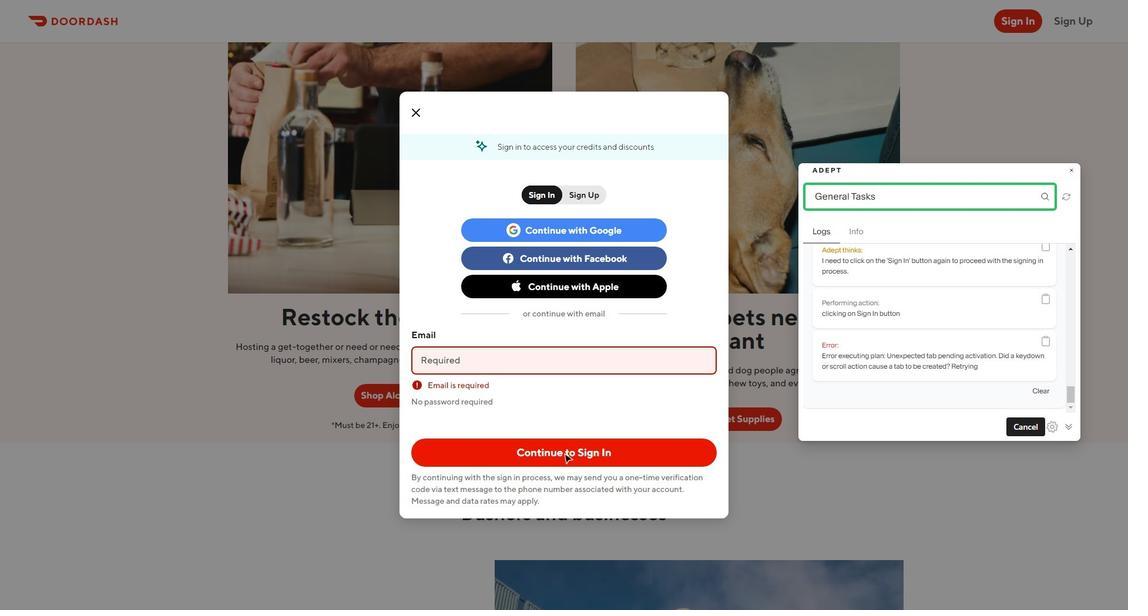 Task type: describe. For each thing, give the bounding box(es) containing it.
what your pets need, and want image
[[576, 0, 901, 294]]

close sign in or sign up image
[[409, 106, 423, 120]]

sign up to dash and get paid image
[[495, 561, 904, 611]]



Task type: locate. For each thing, give the bounding box(es) containing it.
restock the minibar image
[[228, 0, 553, 294]]



Task type: vqa. For each thing, say whether or not it's contained in the screenshot.
Coke®
no



